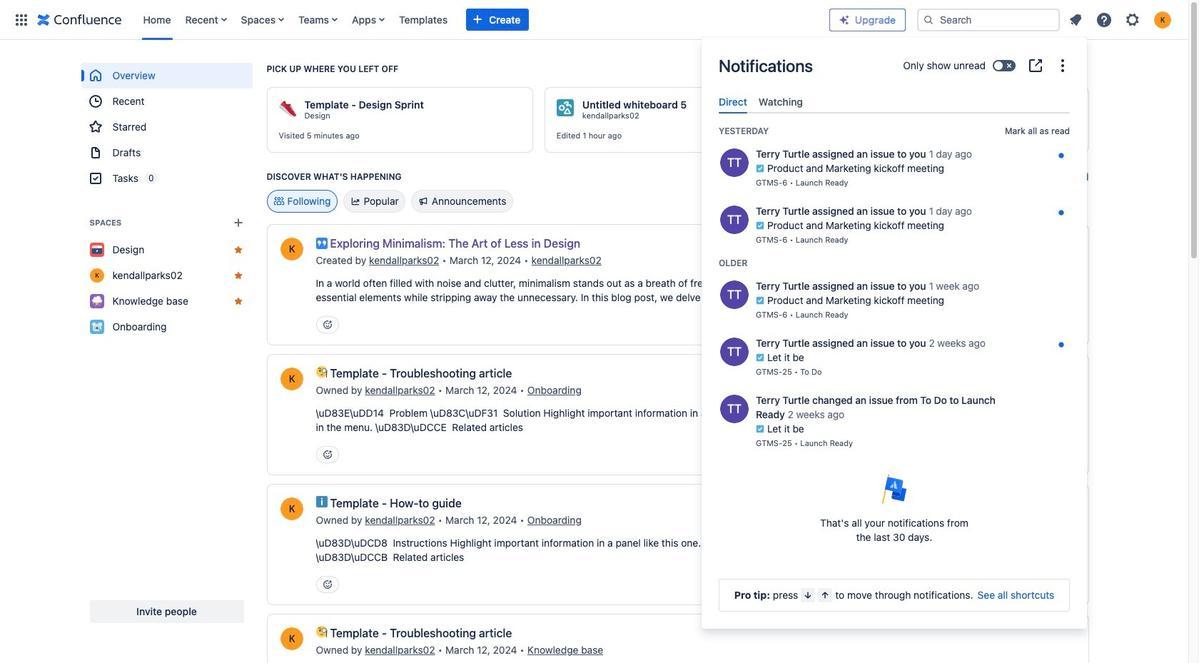 Task type: describe. For each thing, give the bounding box(es) containing it.
list for premium icon
[[1063, 7, 1180, 32]]

settings icon image
[[1124, 11, 1141, 28]]

search image
[[923, 14, 934, 25]]

2 unstar this space image from the top
[[232, 270, 244, 281]]

more image
[[1054, 57, 1071, 74]]

open notifications in a new tab image
[[1027, 57, 1044, 74]]

premium image
[[839, 14, 850, 25]]

:face_with_monocle: image
[[316, 626, 327, 637]]

add reaction image
[[322, 579, 333, 590]]

3 more information about this user image from the top
[[719, 336, 750, 368]]

1 unstar this space image from the top
[[232, 244, 244, 256]]

your profile and preferences image
[[1154, 11, 1171, 28]]



Task type: vqa. For each thing, say whether or not it's contained in the screenshot.
the Find and replace icon
no



Task type: locate. For each thing, give the bounding box(es) containing it.
4 more information about this user image from the top
[[719, 394, 750, 425]]

1 more information about kendallparks02 image from the top
[[279, 366, 304, 392]]

unstar this space image
[[232, 296, 244, 307]]

:athletic_shoe: image
[[279, 100, 296, 117], [279, 100, 296, 117]]

:information_source: image
[[316, 496, 327, 508], [316, 496, 327, 508]]

confluence image
[[37, 11, 122, 28], [37, 11, 122, 28]]

0 horizontal spatial list
[[136, 0, 829, 40]]

create a space image
[[229, 214, 247, 231]]

1 vertical spatial add reaction image
[[322, 449, 333, 460]]

more information about kendallparks02 image for add reaction image
[[279, 496, 304, 522]]

notification icon image
[[1067, 11, 1084, 28]]

more information about this user image
[[719, 147, 750, 179], [719, 279, 750, 311], [719, 336, 750, 368], [719, 394, 750, 425]]

unstar this space image up unstar this space icon
[[232, 270, 244, 281]]

arrow down image
[[803, 590, 814, 601]]

1 vertical spatial unstar this space image
[[232, 270, 244, 281]]

banner
[[0, 0, 1189, 40]]

appswitcher icon image
[[13, 11, 30, 28]]

0 vertical spatial add reaction image
[[322, 319, 333, 330]]

group
[[81, 63, 252, 191]]

list for appswitcher icon
[[136, 0, 829, 40]]

unstar this space image down create a space icon
[[232, 244, 244, 256]]

1 horizontal spatial list
[[1063, 7, 1180, 32]]

2 vertical spatial more information about kendallparks02 image
[[279, 626, 304, 652]]

list
[[136, 0, 829, 40], [1063, 7, 1180, 32]]

your notifications sorted by most recent feed
[[713, 125, 1076, 461]]

more information about kendallparks02 image
[[279, 366, 304, 392], [279, 496, 304, 522], [279, 626, 304, 652]]

None search field
[[917, 8, 1060, 31]]

Search field
[[917, 8, 1060, 31]]

dialog
[[702, 37, 1087, 629]]

1 vertical spatial more information about kendallparks02 image
[[279, 496, 304, 522]]

2 more information about this user image from the top
[[719, 279, 750, 311]]

:face_with_monocle: image
[[316, 366, 327, 378], [316, 366, 327, 378], [316, 626, 327, 637]]

tab list
[[713, 90, 1076, 114]]

more information about kendallparks02 image for 2nd add reaction icon from the top of the page
[[279, 366, 304, 392]]

more information about this user image
[[719, 204, 750, 236]]

0 vertical spatial unstar this space image
[[232, 244, 244, 256]]

1 more information about this user image from the top
[[719, 147, 750, 179]]

arrow up image
[[820, 590, 831, 601]]

0 vertical spatial more information about kendallparks02 image
[[279, 366, 304, 392]]

global element
[[9, 0, 829, 40]]

3 more information about kendallparks02 image from the top
[[279, 626, 304, 652]]

2 add reaction image from the top
[[322, 449, 333, 460]]

1 add reaction image from the top
[[322, 319, 333, 330]]

2 more information about kendallparks02 image from the top
[[279, 496, 304, 522]]

unstar this space image
[[232, 244, 244, 256], [232, 270, 244, 281]]

help icon image
[[1096, 11, 1113, 28]]

more information about kendallparks02 image
[[279, 236, 304, 262]]

add reaction image
[[322, 319, 333, 330], [322, 449, 333, 460]]



